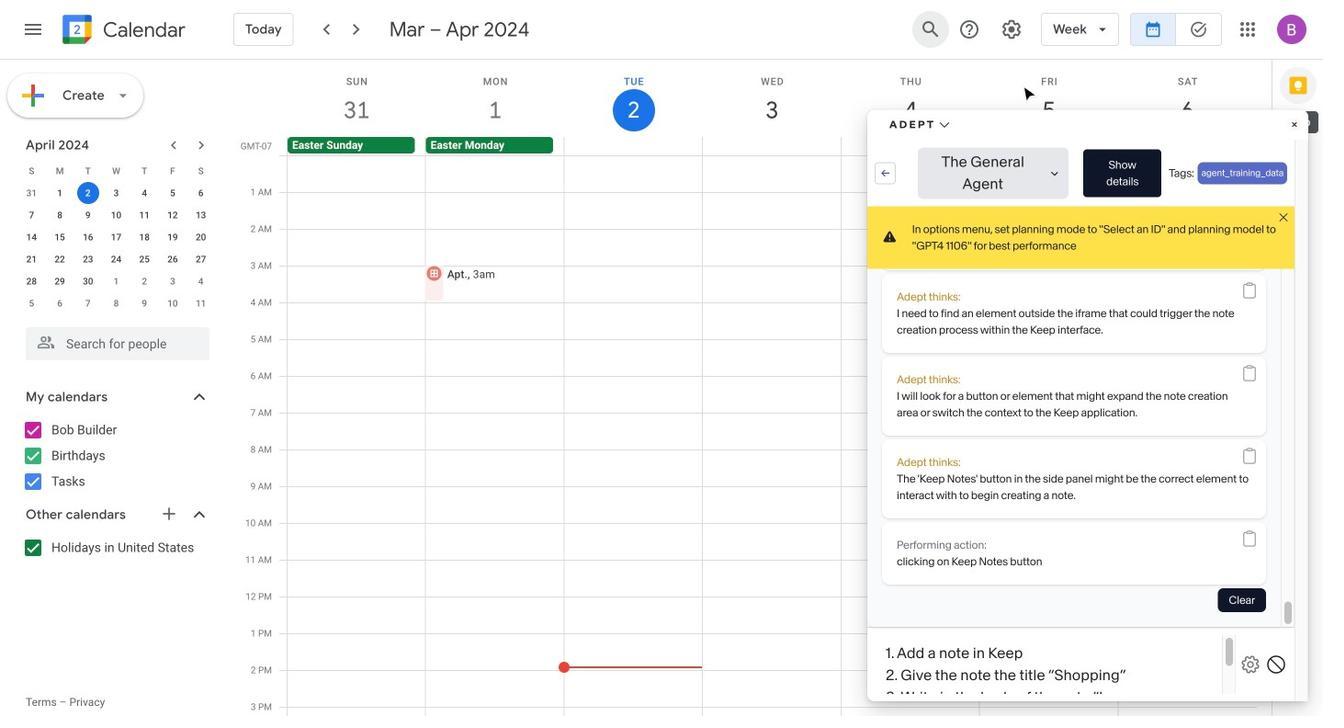 Task type: vqa. For each thing, say whether or not it's contained in the screenshot.
26 element
yes



Task type: describe. For each thing, give the bounding box(es) containing it.
7 element
[[21, 204, 43, 226]]

4 element
[[133, 182, 156, 204]]

2, today element
[[77, 182, 99, 204]]

may 10 element
[[162, 292, 184, 314]]

17 element
[[105, 226, 127, 248]]

9 element
[[77, 204, 99, 226]]

Search for people text field
[[37, 327, 199, 360]]

10 element
[[105, 204, 127, 226]]

19 element
[[162, 226, 184, 248]]

21 element
[[21, 248, 43, 270]]

13 element
[[190, 204, 212, 226]]

may 5 element
[[21, 292, 43, 314]]

29 element
[[49, 270, 71, 292]]

support image
[[959, 18, 981, 40]]

may 9 element
[[133, 292, 156, 314]]

1 element
[[49, 182, 71, 204]]

may 11 element
[[190, 292, 212, 314]]

23 element
[[77, 248, 99, 270]]

16 element
[[77, 226, 99, 248]]

may 1 element
[[105, 270, 127, 292]]

add other calendars image
[[160, 505, 178, 523]]

28 element
[[21, 270, 43, 292]]

may 2 element
[[133, 270, 156, 292]]

25 element
[[133, 248, 156, 270]]

8 element
[[49, 204, 71, 226]]

20 element
[[190, 226, 212, 248]]

15 element
[[49, 226, 71, 248]]

14 element
[[21, 226, 43, 248]]



Task type: locate. For each thing, give the bounding box(es) containing it.
12 element
[[162, 204, 184, 226]]

heading
[[99, 19, 186, 41]]

april 2024 grid
[[17, 160, 215, 314]]

tab list
[[1273, 60, 1324, 665]]

18 element
[[133, 226, 156, 248]]

5 element
[[162, 182, 184, 204]]

row group
[[17, 182, 215, 314]]

26 element
[[162, 248, 184, 270]]

grid
[[235, 60, 1272, 716]]

cell inside april 2024 grid
[[74, 182, 102, 204]]

may 3 element
[[162, 270, 184, 292]]

may 4 element
[[190, 270, 212, 292]]

march 31 element
[[21, 182, 43, 204]]

11 element
[[133, 204, 156, 226]]

main drawer image
[[22, 18, 44, 40]]

24 element
[[105, 248, 127, 270]]

may 6 element
[[49, 292, 71, 314]]

my calendars list
[[4, 416, 228, 496]]

None search field
[[0, 320, 228, 360]]

settings menu image
[[1001, 18, 1023, 40]]

22 element
[[49, 248, 71, 270]]

may 8 element
[[105, 292, 127, 314]]

27 element
[[190, 248, 212, 270]]

calendar element
[[59, 11, 186, 51]]

may 7 element
[[77, 292, 99, 314]]

cell
[[565, 137, 703, 155], [703, 137, 842, 155], [842, 137, 980, 155], [980, 137, 1118, 155], [1118, 137, 1257, 155], [288, 155, 426, 716], [425, 155, 565, 716], [559, 155, 703, 716], [703, 155, 842, 716], [842, 155, 981, 716], [981, 155, 1119, 716], [1119, 155, 1258, 716], [74, 182, 102, 204]]

6 element
[[190, 182, 212, 204]]

3 element
[[105, 182, 127, 204]]

30 element
[[77, 270, 99, 292]]

row
[[280, 137, 1272, 155], [280, 155, 1258, 716], [17, 160, 215, 182], [17, 182, 215, 204], [17, 204, 215, 226], [17, 226, 215, 248], [17, 248, 215, 270], [17, 270, 215, 292], [17, 292, 215, 314]]

heading inside the calendar element
[[99, 19, 186, 41]]



